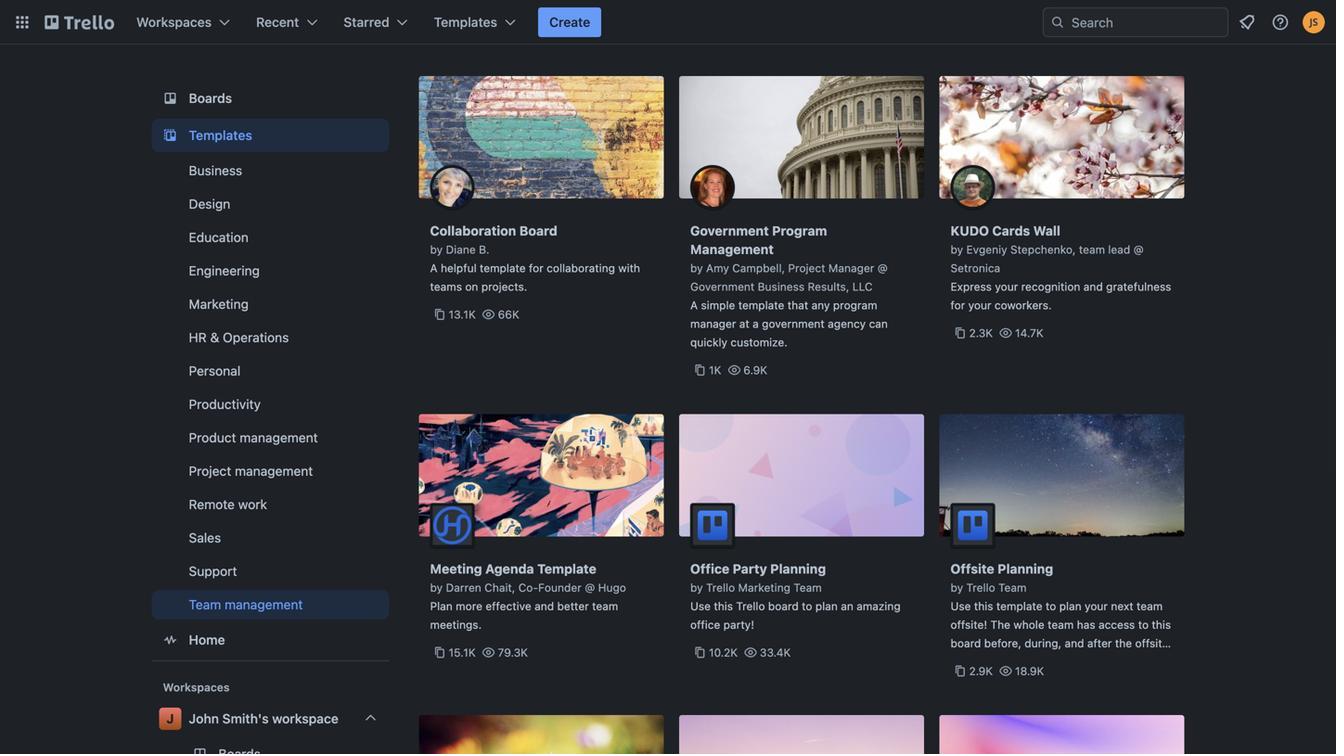Task type: describe. For each thing, give the bounding box(es) containing it.
amy
[[706, 262, 729, 275]]

helpful
[[441, 262, 477, 275]]

team inside meeting agenda template by darren chait, co-founder @ hugo plan more effective and better team meetings.
[[592, 600, 618, 613]]

an
[[841, 600, 854, 613]]

workspace
[[272, 711, 339, 727]]

1 vertical spatial workspaces
[[163, 681, 230, 694]]

evgeniy stepchenko, team lead @ setronica image
[[951, 165, 995, 210]]

llc
[[853, 280, 873, 293]]

a
[[753, 317, 759, 330]]

wall
[[1034, 223, 1061, 239]]

team management
[[189, 597, 303, 613]]

whole
[[1014, 619, 1045, 632]]

government program management by amy campbell, project manager @ government business results, llc a simple template that any program manager at a government agency can quickly customize.
[[691, 223, 888, 349]]

plan inside office party planning by trello marketing team use this trello board to plan an amazing office party!
[[816, 600, 838, 613]]

your inside offsite planning by trello team use this template to plan your next team offsite! the whole team has access to this board before, during, and after the offsite to stay informed.
[[1085, 600, 1108, 613]]

darren chait, co-founder @ hugo image
[[430, 504, 475, 548]]

projects.
[[482, 280, 528, 293]]

0 horizontal spatial trello
[[706, 581, 735, 594]]

access
[[1099, 619, 1135, 632]]

template for collaboration
[[480, 262, 526, 275]]

cards
[[993, 223, 1030, 239]]

2 government from the top
[[691, 280, 755, 293]]

results,
[[808, 280, 850, 293]]

personal link
[[152, 356, 389, 386]]

hr & operations link
[[152, 323, 389, 353]]

use inside office party planning by trello marketing team use this trello board to plan an amazing office party!
[[691, 600, 711, 613]]

john smith (johnsmith38824343) image
[[1303, 11, 1325, 33]]

1k
[[709, 364, 722, 377]]

13.1k
[[449, 308, 476, 321]]

search image
[[1051, 15, 1065, 30]]

agenda
[[485, 562, 534, 577]]

office
[[691, 562, 730, 577]]

templates button
[[423, 7, 527, 37]]

engineering
[[189, 263, 260, 278]]

team inside 'link'
[[189, 597, 221, 613]]

template board image
[[159, 124, 181, 147]]

simple
[[701, 299, 735, 312]]

business link
[[152, 156, 389, 186]]

starred
[[344, 14, 390, 30]]

a inside collaboration board by diane b. a helpful template for collaborating with teams on projects.
[[430, 262, 438, 275]]

and for template
[[535, 600, 554, 613]]

@ for kudo cards wall
[[1134, 243, 1144, 256]]

this inside office party planning by trello marketing team use this trello board to plan an amazing office party!
[[714, 600, 733, 613]]

any
[[812, 299, 830, 312]]

the
[[991, 619, 1011, 632]]

john smith's workspace
[[189, 711, 339, 727]]

meeting
[[430, 562, 482, 577]]

a inside government program management by amy campbell, project manager @ government business results, llc a simple template that any program manager at a government agency can quickly customize.
[[691, 299, 698, 312]]

effective
[[486, 600, 532, 613]]

hr
[[189, 330, 207, 345]]

planning inside office party planning by trello marketing team use this trello board to plan an amazing office party!
[[771, 562, 826, 577]]

back to home image
[[45, 7, 114, 37]]

by for kudo cards wall
[[951, 243, 964, 256]]

board inside offsite planning by trello team use this template to plan your next team offsite! the whole team has access to this board before, during, and after the offsite to stay informed.
[[951, 637, 981, 650]]

meetings.
[[430, 619, 482, 632]]

co-
[[519, 581, 538, 594]]

program
[[772, 223, 827, 239]]

team management link
[[152, 590, 389, 620]]

hr & operations
[[189, 330, 289, 345]]

&
[[210, 330, 219, 345]]

trello inside offsite planning by trello team use this template to plan your next team offsite! the whole team has access to this board before, during, and after the offsite to stay informed.
[[967, 581, 996, 594]]

1 vertical spatial project
[[189, 464, 231, 479]]

management
[[691, 242, 774, 257]]

by inside offsite planning by trello team use this template to plan your next team offsite! the whole team has access to this board before, during, and after the offsite to stay informed.
[[951, 581, 964, 594]]

during,
[[1025, 637, 1062, 650]]

can
[[869, 317, 888, 330]]

18.9k
[[1015, 665, 1045, 678]]

by inside collaboration board by diane b. a helpful template for collaborating with teams on projects.
[[430, 243, 443, 256]]

education
[[189, 230, 249, 245]]

2.9k
[[969, 665, 993, 678]]

the
[[1115, 637, 1132, 650]]

primary element
[[0, 0, 1337, 45]]

0 notifications image
[[1236, 11, 1259, 33]]

better
[[557, 600, 589, 613]]

business inside business link
[[189, 163, 242, 178]]

home link
[[152, 624, 389, 657]]

15.1k
[[449, 646, 476, 659]]

planning inside offsite planning by trello team use this template to plan your next team offsite! the whole team has access to this board before, during, and after the offsite to stay informed.
[[998, 562, 1054, 577]]

product
[[189, 430, 236, 446]]

by for office party planning
[[691, 581, 703, 594]]

diane
[[446, 243, 476, 256]]

agency
[[828, 317, 866, 330]]

templates inside popup button
[[434, 14, 498, 30]]

79.3k
[[498, 646, 528, 659]]

product management
[[189, 430, 318, 446]]

teams
[[430, 280, 462, 293]]

and inside offsite planning by trello team use this template to plan your next team offsite! the whole team has access to this board before, during, and after the offsite to stay informed.
[[1065, 637, 1084, 650]]

management for team management
[[225, 597, 303, 613]]

use inside offsite planning by trello team use this template to plan your next team offsite! the whole team has access to this board before, during, and after the offsite to stay informed.
[[951, 600, 971, 613]]

@ for meeting agenda template
[[585, 581, 595, 594]]

offsite planning by trello team use this template to plan your next team offsite! the whole team has access to this board before, during, and after the offsite to stay informed.
[[951, 562, 1171, 669]]

setronica
[[951, 262, 1001, 275]]

plan inside offsite planning by trello team use this template to plan your next team offsite! the whole team has access to this board before, during, and after the offsite to stay informed.
[[1060, 600, 1082, 613]]

by for government program management
[[691, 262, 703, 275]]

team left has
[[1048, 619, 1074, 632]]

office party planning by trello marketing team use this trello board to plan an amazing office party!
[[691, 562, 901, 632]]

for inside kudo cards wall by evgeniy stepchenko, team lead @ setronica express your recognition and gratefulness for your coworkers.
[[951, 299, 965, 312]]

party!
[[724, 619, 755, 632]]

offsite
[[1136, 637, 1169, 650]]

design
[[189, 196, 230, 212]]

collaboration board by diane b. a helpful template for collaborating with teams on projects.
[[430, 223, 640, 293]]

personal
[[189, 363, 241, 379]]

operations
[[223, 330, 289, 345]]

to left stay
[[951, 656, 961, 669]]

on
[[465, 280, 478, 293]]

design link
[[152, 189, 389, 219]]

@ for government program management
[[878, 262, 888, 275]]

founder
[[538, 581, 582, 594]]

and for wall
[[1084, 280, 1103, 293]]

meeting agenda template by darren chait, co-founder @ hugo plan more effective and better team meetings.
[[430, 562, 626, 632]]

project inside government program management by amy campbell, project manager @ government business results, llc a simple template that any program manager at a government agency can quickly customize.
[[788, 262, 826, 275]]



Task type: vqa. For each thing, say whether or not it's contained in the screenshot.
Members
no



Task type: locate. For each thing, give the bounding box(es) containing it.
by inside meeting agenda template by darren chait, co-founder @ hugo plan more effective and better team meetings.
[[430, 581, 443, 594]]

1 horizontal spatial use
[[951, 600, 971, 613]]

create button
[[538, 7, 602, 37]]

j
[[166, 711, 174, 727]]

template up whole on the right bottom
[[997, 600, 1043, 613]]

template inside government program management by amy campbell, project manager @ government business results, llc a simple template that any program manager at a government agency can quickly customize.
[[739, 299, 785, 312]]

0 vertical spatial workspaces
[[136, 14, 212, 30]]

project
[[788, 262, 826, 275], [189, 464, 231, 479]]

and inside meeting agenda template by darren chait, co-founder @ hugo plan more effective and better team meetings.
[[535, 600, 554, 613]]

0 horizontal spatial your
[[969, 299, 992, 312]]

lead
[[1109, 243, 1131, 256]]

1 horizontal spatial plan
[[1060, 600, 1082, 613]]

by for meeting agenda template
[[430, 581, 443, 594]]

template up a
[[739, 299, 785, 312]]

board image
[[159, 87, 181, 110]]

this
[[714, 600, 733, 613], [974, 600, 994, 613], [1152, 619, 1171, 632]]

trello team image
[[951, 504, 995, 548]]

a
[[430, 262, 438, 275], [691, 299, 698, 312]]

government up management
[[691, 223, 769, 239]]

by left diane
[[430, 243, 443, 256]]

template for offsite
[[997, 600, 1043, 613]]

kudo
[[951, 223, 989, 239]]

template inside collaboration board by diane b. a helpful template for collaborating with teams on projects.
[[480, 262, 526, 275]]

2 plan from the left
[[1060, 600, 1082, 613]]

1 plan from the left
[[816, 600, 838, 613]]

this up offsite
[[1152, 619, 1171, 632]]

product management link
[[152, 423, 389, 453]]

diane b. image
[[430, 165, 475, 210]]

marketing down party on the bottom right of page
[[738, 581, 791, 594]]

0 horizontal spatial this
[[714, 600, 733, 613]]

john
[[189, 711, 219, 727]]

collaborating
[[547, 262, 615, 275]]

templates right starred popup button
[[434, 14, 498, 30]]

by left amy
[[691, 262, 703, 275]]

by down offsite at right
[[951, 581, 964, 594]]

1 horizontal spatial marketing
[[738, 581, 791, 594]]

workspaces up board icon
[[136, 14, 212, 30]]

management for product management
[[240, 430, 318, 446]]

government up simple
[[691, 280, 755, 293]]

to
[[802, 600, 813, 613], [1046, 600, 1057, 613], [1139, 619, 1149, 632], [951, 656, 961, 669]]

business up that
[[758, 280, 805, 293]]

customize.
[[731, 336, 788, 349]]

template up the projects.
[[480, 262, 526, 275]]

0 vertical spatial your
[[995, 280, 1018, 293]]

plan
[[816, 600, 838, 613], [1060, 600, 1082, 613]]

2 horizontal spatial @
[[1134, 243, 1144, 256]]

for inside collaboration board by diane b. a helpful template for collaborating with teams on projects.
[[529, 262, 544, 275]]

b.
[[479, 243, 490, 256]]

2 planning from the left
[[998, 562, 1054, 577]]

gratefulness
[[1106, 280, 1172, 293]]

support
[[189, 564, 237, 579]]

marketing inside office party planning by trello marketing team use this trello board to plan an amazing office party!
[[738, 581, 791, 594]]

0 vertical spatial project
[[788, 262, 826, 275]]

0 horizontal spatial team
[[189, 597, 221, 613]]

0 horizontal spatial use
[[691, 600, 711, 613]]

0 horizontal spatial templates
[[189, 128, 252, 143]]

14.7k
[[1015, 327, 1044, 340]]

a left simple
[[691, 299, 698, 312]]

0 vertical spatial templates
[[434, 14, 498, 30]]

productivity link
[[152, 390, 389, 420]]

manager
[[691, 317, 736, 330]]

to up offsite
[[1139, 619, 1149, 632]]

to up during,
[[1046, 600, 1057, 613]]

2 vertical spatial @
[[585, 581, 595, 594]]

this up party!
[[714, 600, 733, 613]]

by inside kudo cards wall by evgeniy stepchenko, team lead @ setronica express your recognition and gratefulness for your coworkers.
[[951, 243, 964, 256]]

trello marketing team image
[[691, 504, 735, 548]]

board inside office party planning by trello marketing team use this trello board to plan an amazing office party!
[[768, 600, 799, 613]]

work
[[238, 497, 267, 512]]

program
[[833, 299, 878, 312]]

to left an
[[802, 600, 813, 613]]

workspaces inside dropdown button
[[136, 14, 212, 30]]

workspaces
[[136, 14, 212, 30], [163, 681, 230, 694]]

party
[[733, 562, 767, 577]]

0 horizontal spatial project
[[189, 464, 231, 479]]

coworkers.
[[995, 299, 1052, 312]]

0 vertical spatial marketing
[[189, 297, 249, 312]]

planning
[[771, 562, 826, 577], [998, 562, 1054, 577]]

1 horizontal spatial trello
[[736, 600, 765, 613]]

evgeniy
[[967, 243, 1008, 256]]

templates down the boards
[[189, 128, 252, 143]]

informed.
[[989, 656, 1040, 669]]

business up design
[[189, 163, 242, 178]]

and down founder on the left of page
[[535, 600, 554, 613]]

amy campbell, project manager @ government business results, llc image
[[691, 165, 735, 210]]

smith's
[[222, 711, 269, 727]]

1 horizontal spatial this
[[974, 600, 994, 613]]

project up results,
[[788, 262, 826, 275]]

project management
[[189, 464, 313, 479]]

team
[[1079, 243, 1105, 256], [592, 600, 618, 613], [1137, 600, 1163, 613], [1048, 619, 1074, 632]]

1 vertical spatial and
[[535, 600, 554, 613]]

kudo cards wall by evgeniy stepchenko, team lead @ setronica express your recognition and gratefulness for your coworkers.
[[951, 223, 1172, 312]]

1 horizontal spatial templates
[[434, 14, 498, 30]]

2 horizontal spatial this
[[1152, 619, 1171, 632]]

for down express
[[951, 299, 965, 312]]

1 vertical spatial @
[[878, 262, 888, 275]]

0 horizontal spatial @
[[585, 581, 595, 594]]

0 horizontal spatial a
[[430, 262, 438, 275]]

and right recognition
[[1084, 280, 1103, 293]]

33.4k
[[760, 646, 791, 659]]

0 horizontal spatial for
[[529, 262, 544, 275]]

plan left an
[[816, 600, 838, 613]]

office
[[691, 619, 721, 632]]

trello
[[706, 581, 735, 594], [967, 581, 996, 594], [736, 600, 765, 613]]

template inside offsite planning by trello team use this template to plan your next team offsite! the whole team has access to this board before, during, and after the offsite to stay informed.
[[997, 600, 1043, 613]]

for down board
[[529, 262, 544, 275]]

1 horizontal spatial board
[[951, 637, 981, 650]]

at
[[740, 317, 750, 330]]

1 horizontal spatial for
[[951, 299, 965, 312]]

board
[[768, 600, 799, 613], [951, 637, 981, 650]]

6.9k
[[744, 364, 768, 377]]

team left lead
[[1079, 243, 1105, 256]]

remote work link
[[152, 490, 389, 520]]

project management link
[[152, 457, 389, 486]]

use up office
[[691, 600, 711, 613]]

1 horizontal spatial planning
[[998, 562, 1054, 577]]

and inside kudo cards wall by evgeniy stepchenko, team lead @ setronica express your recognition and gratefulness for your coworkers.
[[1084, 280, 1103, 293]]

chait,
[[485, 581, 515, 594]]

Search field
[[1065, 8, 1228, 36]]

team inside offsite planning by trello team use this template to plan your next team offsite! the whole team has access to this board before, during, and after the offsite to stay informed.
[[999, 581, 1027, 594]]

1 use from the left
[[691, 600, 711, 613]]

open information menu image
[[1272, 13, 1290, 32]]

template
[[480, 262, 526, 275], [739, 299, 785, 312], [997, 600, 1043, 613]]

your down express
[[969, 299, 992, 312]]

marketing link
[[152, 290, 389, 319]]

1 government from the top
[[691, 223, 769, 239]]

0 vertical spatial government
[[691, 223, 769, 239]]

@ inside meeting agenda template by darren chait, co-founder @ hugo plan more effective and better team meetings.
[[585, 581, 595, 594]]

0 vertical spatial board
[[768, 600, 799, 613]]

1 horizontal spatial @
[[878, 262, 888, 275]]

management down support link
[[225, 597, 303, 613]]

recent button
[[245, 7, 329, 37]]

1 vertical spatial marketing
[[738, 581, 791, 594]]

by up plan
[[430, 581, 443, 594]]

campbell,
[[732, 262, 785, 275]]

use
[[691, 600, 711, 613], [951, 600, 971, 613]]

1 horizontal spatial project
[[788, 262, 826, 275]]

1 vertical spatial government
[[691, 280, 755, 293]]

planning right party on the bottom right of page
[[771, 562, 826, 577]]

2 horizontal spatial team
[[999, 581, 1027, 594]]

2 vertical spatial and
[[1065, 637, 1084, 650]]

trello down offsite at right
[[967, 581, 996, 594]]

workspaces button
[[125, 7, 241, 37]]

10.2k
[[709, 646, 738, 659]]

2 vertical spatial management
[[225, 597, 303, 613]]

templates
[[434, 14, 498, 30], [189, 128, 252, 143]]

1 horizontal spatial template
[[739, 299, 785, 312]]

by inside government program management by amy campbell, project manager @ government business results, llc a simple template that any program manager at a government agency can quickly customize.
[[691, 262, 703, 275]]

by down the kudo
[[951, 243, 964, 256]]

plan
[[430, 600, 453, 613]]

your up coworkers.
[[995, 280, 1018, 293]]

a up teams
[[430, 262, 438, 275]]

1 vertical spatial business
[[758, 280, 805, 293]]

1 vertical spatial management
[[235, 464, 313, 479]]

@ right manager
[[878, 262, 888, 275]]

trello down office
[[706, 581, 735, 594]]

collaboration
[[430, 223, 516, 239]]

board down the offsite! in the bottom right of the page
[[951, 637, 981, 650]]

@ inside kudo cards wall by evgeniy stepchenko, team lead @ setronica express your recognition and gratefulness for your coworkers.
[[1134, 243, 1144, 256]]

1 vertical spatial templates
[[189, 128, 252, 143]]

0 horizontal spatial business
[[189, 163, 242, 178]]

1 vertical spatial your
[[969, 299, 992, 312]]

2 horizontal spatial template
[[997, 600, 1043, 613]]

home image
[[159, 629, 181, 652]]

sales link
[[152, 523, 389, 553]]

0 vertical spatial a
[[430, 262, 438, 275]]

1 vertical spatial a
[[691, 299, 698, 312]]

0 horizontal spatial planning
[[771, 562, 826, 577]]

2 vertical spatial template
[[997, 600, 1043, 613]]

team right next
[[1137, 600, 1163, 613]]

management for project management
[[235, 464, 313, 479]]

66k
[[498, 308, 520, 321]]

your up has
[[1085, 600, 1108, 613]]

2 horizontal spatial trello
[[967, 581, 996, 594]]

team down hugo
[[592, 600, 618, 613]]

quickly
[[691, 336, 728, 349]]

1 vertical spatial for
[[951, 299, 965, 312]]

and down has
[[1065, 637, 1084, 650]]

after
[[1088, 637, 1112, 650]]

has
[[1077, 619, 1096, 632]]

0 horizontal spatial board
[[768, 600, 799, 613]]

by down office
[[691, 581, 703, 594]]

remote work
[[189, 497, 267, 512]]

1 vertical spatial template
[[739, 299, 785, 312]]

team inside office party planning by trello marketing team use this trello board to plan an amazing office party!
[[794, 581, 822, 594]]

management down product management link
[[235, 464, 313, 479]]

@ left hugo
[[585, 581, 595, 594]]

project up remote
[[189, 464, 231, 479]]

0 horizontal spatial plan
[[816, 600, 838, 613]]

1 horizontal spatial team
[[794, 581, 822, 594]]

1 horizontal spatial a
[[691, 299, 698, 312]]

0 horizontal spatial marketing
[[189, 297, 249, 312]]

stepchenko,
[[1011, 243, 1076, 256]]

use up the offsite! in the bottom right of the page
[[951, 600, 971, 613]]

1 horizontal spatial your
[[995, 280, 1018, 293]]

engineering link
[[152, 256, 389, 286]]

stay
[[965, 656, 986, 669]]

more
[[456, 600, 483, 613]]

amazing
[[857, 600, 901, 613]]

this up the offsite! in the bottom right of the page
[[974, 600, 994, 613]]

offsite!
[[951, 619, 988, 632]]

plan up has
[[1060, 600, 1082, 613]]

by inside office party planning by trello marketing team use this trello board to plan an amazing office party!
[[691, 581, 703, 594]]

management inside 'link'
[[225, 597, 303, 613]]

@ inside government program management by amy campbell, project manager @ government business results, llc a simple template that any program manager at a government agency can quickly customize.
[[878, 262, 888, 275]]

1 vertical spatial board
[[951, 637, 981, 650]]

create
[[549, 14, 590, 30]]

0 horizontal spatial template
[[480, 262, 526, 275]]

2 use from the left
[[951, 600, 971, 613]]

marketing up "&"
[[189, 297, 249, 312]]

workspaces up john
[[163, 681, 230, 694]]

1 planning from the left
[[771, 562, 826, 577]]

management down productivity link
[[240, 430, 318, 446]]

0 vertical spatial and
[[1084, 280, 1103, 293]]

@ right lead
[[1134, 243, 1144, 256]]

0 vertical spatial @
[[1134, 243, 1144, 256]]

business inside government program management by amy campbell, project manager @ government business results, llc a simple template that any program manager at a government agency can quickly customize.
[[758, 280, 805, 293]]

to inside office party planning by trello marketing team use this trello board to plan an amazing office party!
[[802, 600, 813, 613]]

0 vertical spatial template
[[480, 262, 526, 275]]

2 vertical spatial your
[[1085, 600, 1108, 613]]

trello up party!
[[736, 600, 765, 613]]

boards
[[189, 90, 232, 106]]

remote
[[189, 497, 235, 512]]

business
[[189, 163, 242, 178], [758, 280, 805, 293]]

darren
[[446, 581, 482, 594]]

0 vertical spatial business
[[189, 163, 242, 178]]

2 horizontal spatial your
[[1085, 600, 1108, 613]]

board
[[520, 223, 558, 239]]

1 horizontal spatial business
[[758, 280, 805, 293]]

team inside kudo cards wall by evgeniy stepchenko, team lead @ setronica express your recognition and gratefulness for your coworkers.
[[1079, 243, 1105, 256]]

0 vertical spatial for
[[529, 262, 544, 275]]

with
[[618, 262, 640, 275]]

board up 33.4k
[[768, 600, 799, 613]]

0 vertical spatial management
[[240, 430, 318, 446]]

planning right offsite at right
[[998, 562, 1054, 577]]

marketing
[[189, 297, 249, 312], [738, 581, 791, 594]]



